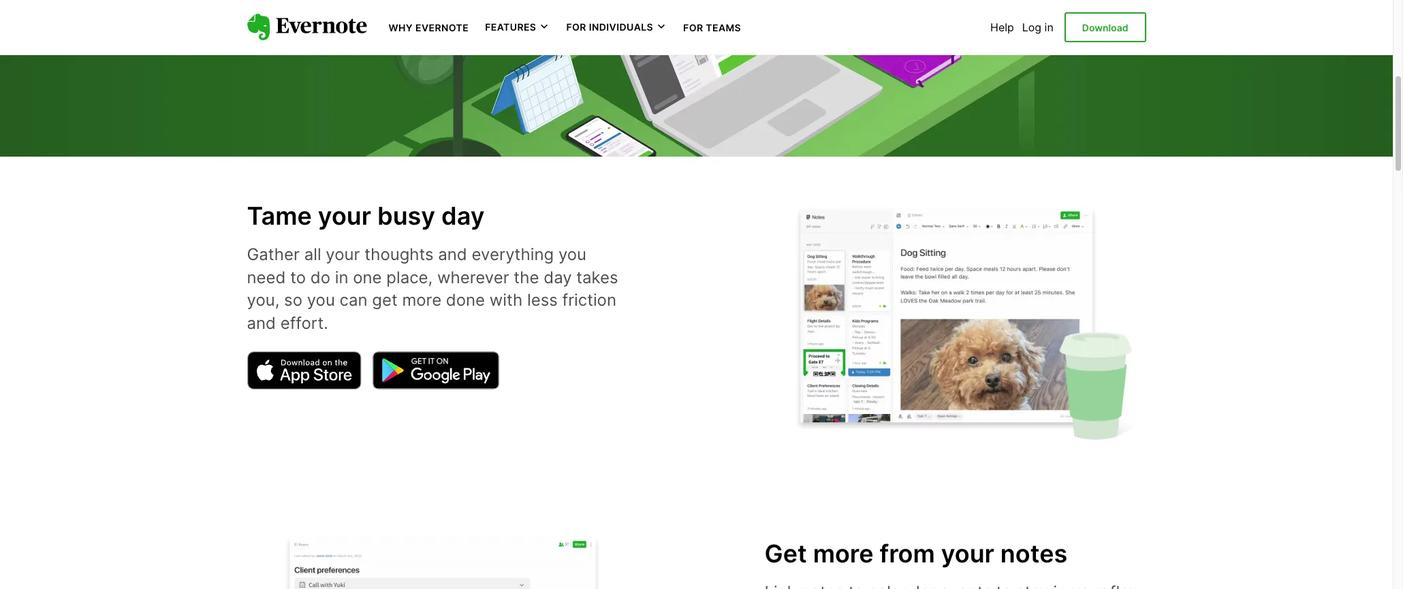 Task type: describe. For each thing, give the bounding box(es) containing it.
for teams
[[684, 22, 742, 33]]

log in
[[1023, 20, 1054, 34]]

do
[[311, 268, 331, 287]]

thoughts
[[365, 245, 434, 265]]

need
[[247, 268, 286, 287]]

features button
[[485, 20, 550, 34]]

why
[[389, 22, 413, 33]]

busy
[[378, 201, 436, 231]]

why evernote link
[[389, 20, 469, 34]]

0 horizontal spatial you
[[307, 291, 335, 310]]

for teams link
[[684, 20, 742, 34]]

for individuals button
[[567, 20, 667, 34]]

log in link
[[1023, 20, 1054, 34]]

help
[[991, 20, 1015, 34]]

0 vertical spatial and
[[438, 245, 467, 265]]

evernote logo image
[[247, 14, 367, 41]]

help link
[[991, 20, 1015, 34]]

done
[[446, 291, 485, 310]]

download link
[[1065, 12, 1147, 42]]

illustration for evernote professional plan image
[[0, 0, 1394, 157]]

from
[[880, 539, 936, 569]]

evernote notes showcase image
[[792, 204, 1147, 440]]

wherever
[[438, 268, 510, 287]]

all
[[304, 245, 321, 265]]

with
[[490, 291, 523, 310]]

individuals
[[589, 21, 654, 33]]

gather all your thoughts and everything you need to do in one place, wherever the day takes you, so you can get more done with less friction and effort.
[[247, 245, 619, 333]]

friction
[[563, 291, 617, 310]]

2 vertical spatial your
[[942, 539, 995, 569]]

why evernote
[[389, 22, 469, 33]]

to
[[290, 268, 306, 287]]

get more from your notes
[[765, 539, 1068, 569]]

place,
[[387, 268, 433, 287]]

in inside gather all your thoughts and everything you need to do in one place, wherever the day takes you, so you can get more done with less friction and effort.
[[335, 268, 349, 287]]

so
[[284, 291, 303, 310]]

log
[[1023, 20, 1042, 34]]



Task type: vqa. For each thing, say whether or not it's contained in the screenshot.
middle 'Your'
yes



Task type: locate. For each thing, give the bounding box(es) containing it.
get
[[765, 539, 807, 569]]

1 vertical spatial your
[[326, 245, 360, 265]]

0 horizontal spatial day
[[442, 201, 485, 231]]

more
[[402, 291, 442, 310], [813, 539, 874, 569]]

for left teams
[[684, 22, 704, 33]]

notes
[[1001, 539, 1068, 569]]

1 horizontal spatial you
[[559, 245, 587, 265]]

effort.
[[281, 313, 328, 333]]

your right from
[[942, 539, 995, 569]]

you
[[559, 245, 587, 265], [307, 291, 335, 310]]

in
[[1045, 20, 1054, 34], [335, 268, 349, 287]]

gather
[[247, 245, 300, 265]]

1 vertical spatial you
[[307, 291, 335, 310]]

for for for teams
[[684, 22, 704, 33]]

0 vertical spatial more
[[402, 291, 442, 310]]

more inside gather all your thoughts and everything you need to do in one place, wherever the day takes you, so you can get more done with less friction and effort.
[[402, 291, 442, 310]]

1 horizontal spatial day
[[544, 268, 572, 287]]

your
[[318, 201, 371, 231], [326, 245, 360, 265], [942, 539, 995, 569]]

for
[[567, 21, 587, 33], [684, 22, 704, 33]]

you down do
[[307, 291, 335, 310]]

evernote
[[416, 22, 469, 33]]

day up less
[[544, 268, 572, 287]]

can
[[340, 291, 368, 310]]

1 vertical spatial in
[[335, 268, 349, 287]]

your up all
[[318, 201, 371, 231]]

0 vertical spatial your
[[318, 201, 371, 231]]

0 vertical spatial day
[[442, 201, 485, 231]]

0 vertical spatial you
[[559, 245, 587, 265]]

and down you,
[[247, 313, 276, 333]]

1 vertical spatial more
[[813, 539, 874, 569]]

for for for individuals
[[567, 21, 587, 33]]

teams
[[706, 22, 742, 33]]

in right do
[[335, 268, 349, 287]]

for left individuals
[[567, 21, 587, 33]]

and
[[438, 245, 467, 265], [247, 313, 276, 333]]

the
[[514, 268, 539, 287]]

more down place,
[[402, 291, 442, 310]]

one
[[353, 268, 382, 287]]

get
[[372, 291, 398, 310]]

tame
[[247, 201, 312, 231]]

less
[[527, 291, 558, 310]]

more right the get
[[813, 539, 874, 569]]

download
[[1083, 22, 1129, 33]]

in right log in the right top of the page
[[1045, 20, 1054, 34]]

features
[[485, 21, 537, 33]]

0 horizontal spatial and
[[247, 313, 276, 333]]

1 vertical spatial day
[[544, 268, 572, 287]]

1 horizontal spatial more
[[813, 539, 874, 569]]

day right the busy
[[442, 201, 485, 231]]

1 vertical spatial and
[[247, 313, 276, 333]]

evernote calendar integration showcase image
[[247, 531, 601, 590]]

your right all
[[326, 245, 360, 265]]

your inside gather all your thoughts and everything you need to do in one place, wherever the day takes you, so you can get more done with less friction and effort.
[[326, 245, 360, 265]]

1 horizontal spatial and
[[438, 245, 467, 265]]

and up wherever
[[438, 245, 467, 265]]

you up "takes"
[[559, 245, 587, 265]]

day inside gather all your thoughts and everything you need to do in one place, wherever the day takes you, so you can get more done with less friction and effort.
[[544, 268, 572, 287]]

everything
[[472, 245, 554, 265]]

0 horizontal spatial more
[[402, 291, 442, 310]]

0 vertical spatial in
[[1045, 20, 1054, 34]]

for individuals
[[567, 21, 654, 33]]

for inside button
[[567, 21, 587, 33]]

tame your busy day
[[247, 201, 485, 231]]

0 horizontal spatial in
[[335, 268, 349, 287]]

1 horizontal spatial in
[[1045, 20, 1054, 34]]

0 horizontal spatial for
[[567, 21, 587, 33]]

you,
[[247, 291, 280, 310]]

1 horizontal spatial for
[[684, 22, 704, 33]]

day
[[442, 201, 485, 231], [544, 268, 572, 287]]

takes
[[577, 268, 619, 287]]



